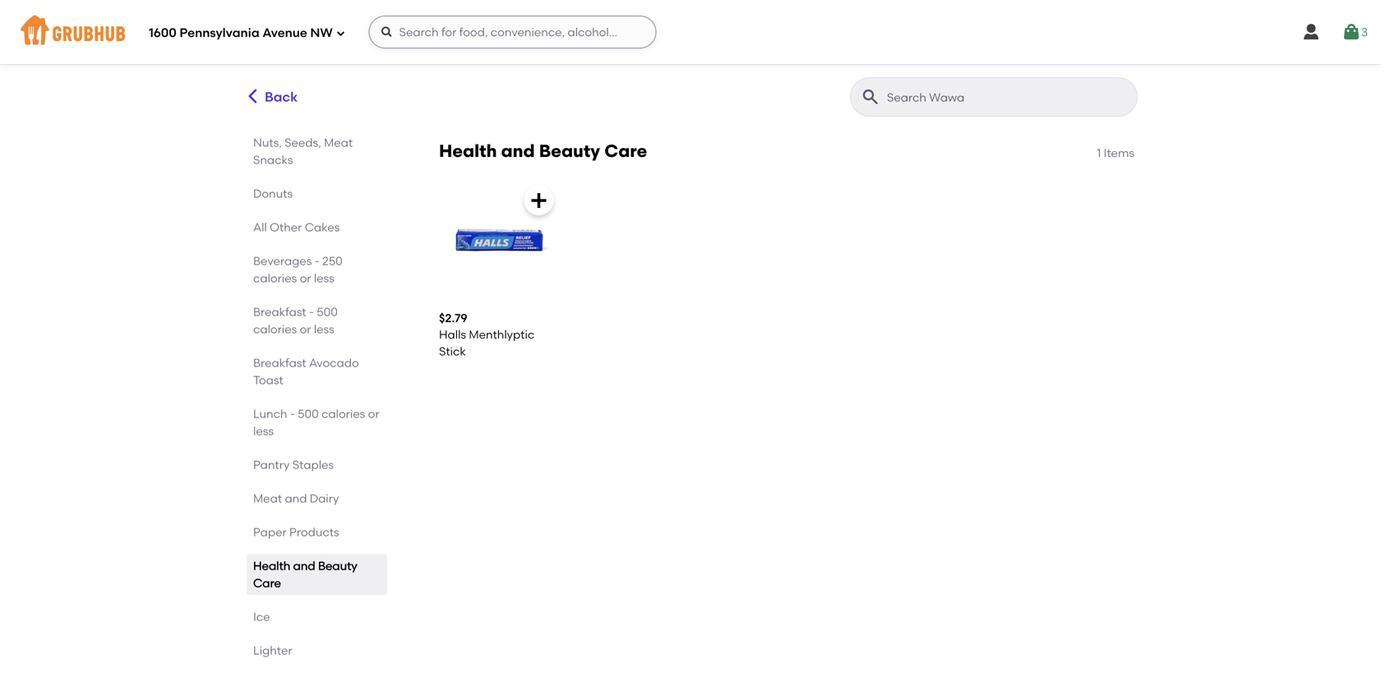 Task type: locate. For each thing, give the bounding box(es) containing it.
1 vertical spatial 500
[[298, 407, 319, 421]]

0 vertical spatial less
[[314, 271, 334, 285]]

and for the meat and dairy tab in the bottom of the page
[[285, 492, 307, 506]]

or up breakfast avocado toast
[[300, 322, 311, 336]]

2 horizontal spatial svg image
[[1341, 22, 1361, 42]]

2 horizontal spatial -
[[315, 254, 319, 268]]

or inside the 'beverages - 250 calories or less'
[[300, 271, 311, 285]]

1 vertical spatial or
[[300, 322, 311, 336]]

0 horizontal spatial care
[[253, 576, 281, 590]]

- right lunch at the bottom left of page
[[290, 407, 295, 421]]

nuts, seeds, meat snacks
[[253, 136, 353, 167]]

products
[[289, 525, 339, 539]]

calories down beverages
[[253, 271, 297, 285]]

1 horizontal spatial health and beauty care
[[439, 141, 647, 162]]

health inside tab
[[253, 559, 290, 573]]

care
[[604, 141, 647, 162], [253, 576, 281, 590]]

meat right "seeds,"
[[324, 136, 353, 150]]

0 vertical spatial or
[[300, 271, 311, 285]]

1 vertical spatial breakfast
[[253, 356, 306, 370]]

0 vertical spatial health and beauty care
[[439, 141, 647, 162]]

breakfast
[[253, 305, 306, 319], [253, 356, 306, 370]]

calories inside the 'beverages - 250 calories or less'
[[253, 271, 297, 285]]

0 horizontal spatial meat
[[253, 492, 282, 506]]

health
[[439, 141, 497, 162], [253, 559, 290, 573]]

dairy
[[310, 492, 339, 506]]

Search Wawa search field
[[885, 90, 1132, 105]]

breakfast for breakfast - 500 calories or less
[[253, 305, 306, 319]]

care inside tab
[[253, 576, 281, 590]]

breakfast - 500 calories or less tab
[[253, 303, 381, 338]]

all other cakes tab
[[253, 219, 381, 236]]

breakfast for breakfast avocado toast
[[253, 356, 306, 370]]

1 horizontal spatial meat
[[324, 136, 353, 150]]

0 vertical spatial health
[[439, 141, 497, 162]]

less inside the 'beverages - 250 calories or less'
[[314, 271, 334, 285]]

500
[[317, 305, 338, 319], [298, 407, 319, 421]]

2 vertical spatial and
[[293, 559, 315, 573]]

2 breakfast from the top
[[253, 356, 306, 370]]

1 vertical spatial -
[[309, 305, 314, 319]]

calories inside lunch - 500 calories or less
[[321, 407, 365, 421]]

meat
[[324, 136, 353, 150], [253, 492, 282, 506]]

svg image
[[380, 25, 393, 39], [336, 28, 346, 38]]

2 vertical spatial or
[[368, 407, 379, 421]]

less inside breakfast - 500 calories or less
[[314, 322, 334, 336]]

breakfast inside breakfast avocado toast
[[253, 356, 306, 370]]

or
[[300, 271, 311, 285], [300, 322, 311, 336], [368, 407, 379, 421]]

health and beauty care tab
[[253, 557, 381, 592]]

1 horizontal spatial svg image
[[380, 25, 393, 39]]

avenue
[[262, 26, 307, 40]]

or down beverages
[[300, 271, 311, 285]]

breakfast down the 'beverages - 250 calories or less'
[[253, 305, 306, 319]]

500 inside lunch - 500 calories or less
[[298, 407, 319, 421]]

ice
[[253, 610, 270, 624]]

2 vertical spatial calories
[[321, 407, 365, 421]]

paper products
[[253, 525, 339, 539]]

calories up toast
[[253, 322, 297, 336]]

- inside lunch - 500 calories or less
[[290, 407, 295, 421]]

less down 250
[[314, 271, 334, 285]]

0 vertical spatial breakfast
[[253, 305, 306, 319]]

2 vertical spatial -
[[290, 407, 295, 421]]

0 horizontal spatial -
[[290, 407, 295, 421]]

- inside the 'beverages - 250 calories or less'
[[315, 254, 319, 268]]

1600 pennsylvania avenue nw
[[149, 26, 333, 40]]

1 vertical spatial calories
[[253, 322, 297, 336]]

- down beverages - 250 calories or less tab
[[309, 305, 314, 319]]

1 horizontal spatial health
[[439, 141, 497, 162]]

lighter tab
[[253, 642, 381, 659]]

beauty
[[539, 141, 600, 162], [318, 559, 357, 573]]

less
[[314, 271, 334, 285], [314, 322, 334, 336], [253, 424, 274, 438]]

pantry staples
[[253, 458, 334, 472]]

1 vertical spatial health
[[253, 559, 290, 573]]

breakfast - 500 calories or less
[[253, 305, 338, 336]]

500 right lunch at the bottom left of page
[[298, 407, 319, 421]]

3
[[1361, 25, 1368, 39]]

or inside breakfast - 500 calories or less
[[300, 322, 311, 336]]

magnifying glass icon image
[[861, 87, 880, 107]]

1 horizontal spatial svg image
[[1301, 22, 1321, 42]]

less down lunch at the bottom left of page
[[253, 424, 274, 438]]

0 vertical spatial -
[[315, 254, 319, 268]]

1 vertical spatial health and beauty care
[[253, 559, 357, 590]]

- inside breakfast - 500 calories or less
[[309, 305, 314, 319]]

meat up paper
[[253, 492, 282, 506]]

or down breakfast avocado toast tab
[[368, 407, 379, 421]]

nw
[[310, 26, 333, 40]]

halls menthlyptic stick image
[[439, 179, 560, 301]]

nuts, seeds, meat snacks tab
[[253, 134, 381, 169]]

0 vertical spatial calories
[[253, 271, 297, 285]]

1 horizontal spatial -
[[309, 305, 314, 319]]

health and beauty care inside tab
[[253, 559, 357, 590]]

2 vertical spatial less
[[253, 424, 274, 438]]

meat inside tab
[[253, 492, 282, 506]]

breakfast up toast
[[253, 356, 306, 370]]

breakfast inside breakfast - 500 calories or less
[[253, 305, 306, 319]]

1 vertical spatial and
[[285, 492, 307, 506]]

and
[[501, 141, 535, 162], [285, 492, 307, 506], [293, 559, 315, 573]]

calories
[[253, 271, 297, 285], [253, 322, 297, 336], [321, 407, 365, 421]]

calories down breakfast avocado toast tab
[[321, 407, 365, 421]]

-
[[315, 254, 319, 268], [309, 305, 314, 319], [290, 407, 295, 421]]

calories for lunch - 500 calories or less
[[321, 407, 365, 421]]

0 horizontal spatial health and beauty care
[[253, 559, 357, 590]]

- left 250
[[315, 254, 319, 268]]

and for health and beauty care tab
[[293, 559, 315, 573]]

less up avocado
[[314, 322, 334, 336]]

calories inside breakfast - 500 calories or less
[[253, 322, 297, 336]]

or for lunch - 500 calories or less
[[368, 407, 379, 421]]

0 vertical spatial beauty
[[539, 141, 600, 162]]

less inside lunch - 500 calories or less
[[253, 424, 274, 438]]

stick
[[439, 344, 466, 358]]

breakfast avocado toast
[[253, 356, 359, 387]]

or inside lunch - 500 calories or less
[[368, 407, 379, 421]]

1 vertical spatial meat
[[253, 492, 282, 506]]

1 vertical spatial beauty
[[318, 559, 357, 573]]

health and beauty care
[[439, 141, 647, 162], [253, 559, 357, 590]]

0 horizontal spatial health
[[253, 559, 290, 573]]

1 breakfast from the top
[[253, 305, 306, 319]]

1 vertical spatial less
[[314, 322, 334, 336]]

0 horizontal spatial beauty
[[318, 559, 357, 573]]

pantry staples tab
[[253, 456, 381, 473]]

calories for beverages - 250 calories or less
[[253, 271, 297, 285]]

snacks
[[253, 153, 293, 167]]

all
[[253, 220, 267, 234]]

500 inside breakfast - 500 calories or less
[[317, 305, 338, 319]]

donuts tab
[[253, 185, 381, 202]]

500 down beverages - 250 calories or less tab
[[317, 305, 338, 319]]

1 horizontal spatial care
[[604, 141, 647, 162]]

0 vertical spatial 500
[[317, 305, 338, 319]]

svg image
[[1301, 22, 1321, 42], [1341, 22, 1361, 42], [529, 191, 549, 210]]

0 vertical spatial meat
[[324, 136, 353, 150]]

1 vertical spatial care
[[253, 576, 281, 590]]

menthlyptic
[[469, 328, 535, 342]]

- for breakfast
[[309, 305, 314, 319]]

lunch - 500 calories or less tab
[[253, 405, 381, 440]]



Task type: describe. For each thing, give the bounding box(es) containing it.
lunch - 500 calories or less
[[253, 407, 379, 438]]

Search for food, convenience, alcohol... search field
[[369, 16, 657, 49]]

less for lunch - 500 calories or less
[[253, 424, 274, 438]]

paper products tab
[[253, 524, 381, 541]]

0 vertical spatial care
[[604, 141, 647, 162]]

back
[[265, 89, 298, 105]]

- for lunch
[[290, 407, 295, 421]]

pennsylvania
[[179, 26, 259, 40]]

caret left icon image
[[244, 88, 261, 105]]

halls
[[439, 328, 466, 342]]

paper
[[253, 525, 287, 539]]

avocado
[[309, 356, 359, 370]]

beverages - 250 calories or less
[[253, 254, 343, 285]]

less for beverages - 250 calories or less
[[314, 271, 334, 285]]

3 button
[[1341, 17, 1368, 47]]

meat inside the nuts, seeds, meat snacks
[[324, 136, 353, 150]]

seeds,
[[285, 136, 321, 150]]

250
[[322, 254, 343, 268]]

500 for lunch
[[298, 407, 319, 421]]

donuts
[[253, 187, 293, 201]]

calories for breakfast - 500 calories or less
[[253, 322, 297, 336]]

beverages
[[253, 254, 312, 268]]

1 horizontal spatial beauty
[[539, 141, 600, 162]]

less for breakfast - 500 calories or less
[[314, 322, 334, 336]]

svg image inside 3 button
[[1341, 22, 1361, 42]]

cakes
[[305, 220, 340, 234]]

1
[[1097, 146, 1101, 160]]

1 items
[[1097, 146, 1134, 160]]

lighter
[[253, 644, 292, 658]]

staples
[[292, 458, 334, 472]]

1600
[[149, 26, 177, 40]]

$2.79
[[439, 311, 467, 325]]

or for beverages - 250 calories or less
[[300, 271, 311, 285]]

pantry
[[253, 458, 290, 472]]

ice tab
[[253, 608, 381, 626]]

500 for breakfast
[[317, 305, 338, 319]]

back button
[[243, 77, 299, 117]]

other
[[270, 220, 302, 234]]

toast
[[253, 373, 283, 387]]

lunch
[[253, 407, 287, 421]]

- for beverages
[[315, 254, 319, 268]]

nuts,
[[253, 136, 282, 150]]

0 horizontal spatial svg image
[[529, 191, 549, 210]]

0 vertical spatial and
[[501, 141, 535, 162]]

or for breakfast - 500 calories or less
[[300, 322, 311, 336]]

meat and dairy
[[253, 492, 339, 506]]

0 horizontal spatial svg image
[[336, 28, 346, 38]]

meat and dairy tab
[[253, 490, 381, 507]]

$2.79 halls menthlyptic stick
[[439, 311, 535, 358]]

items
[[1104, 146, 1134, 160]]

beauty inside tab
[[318, 559, 357, 573]]

all other cakes
[[253, 220, 340, 234]]

main navigation navigation
[[0, 0, 1381, 64]]

beverages - 250 calories or less tab
[[253, 252, 381, 287]]

breakfast avocado toast tab
[[253, 354, 381, 389]]



Task type: vqa. For each thing, say whether or not it's contained in the screenshot.
the Panda
no



